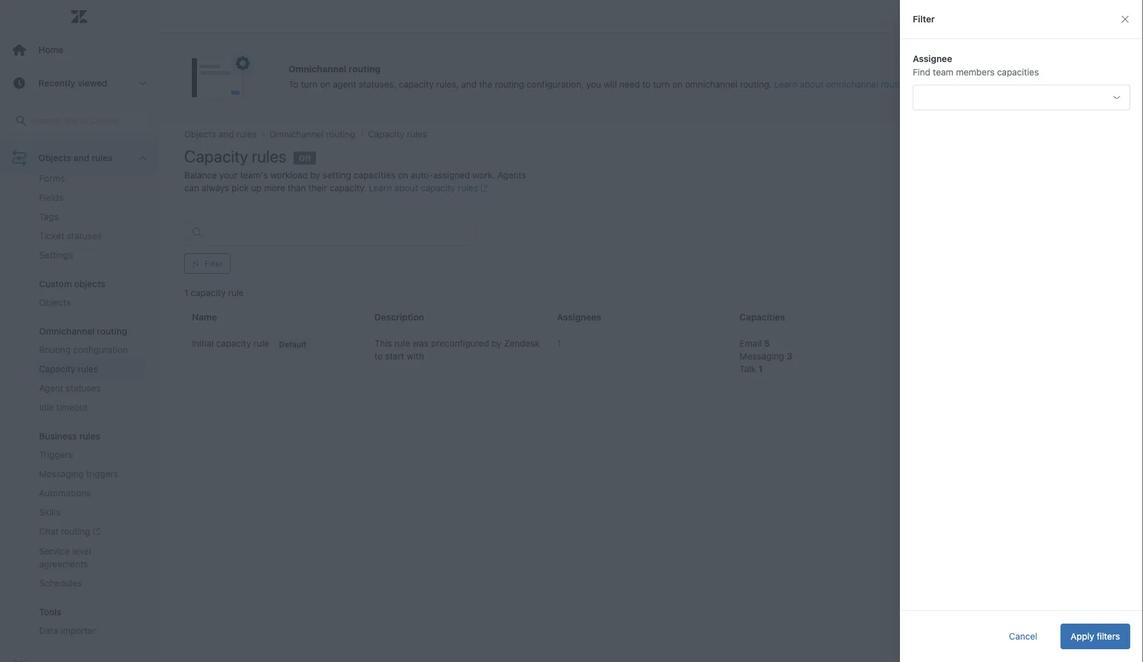 Task type: locate. For each thing, give the bounding box(es) containing it.
automations
[[39, 488, 91, 499]]

routing inside chat routing element
[[61, 526, 90, 537]]

routing configuration element
[[39, 344, 128, 356]]

skills element
[[39, 506, 60, 519]]

objects inside dropdown button
[[38, 153, 71, 163]]

importer
[[61, 626, 96, 636]]

objects down the custom
[[39, 297, 71, 308]]

agreements
[[39, 559, 88, 570]]

chat routing
[[39, 526, 90, 537]]

idle
[[39, 402, 54, 413]]

statuses down capacity rules link
[[66, 383, 101, 394]]

messaging triggers element
[[39, 468, 118, 481]]

capacities
[[998, 66, 1040, 77]]

tags link
[[34, 207, 145, 227]]

rules for capacity rules
[[78, 364, 98, 374]]

rules right the and
[[92, 153, 113, 163]]

apply
[[1072, 632, 1095, 642]]

capacity rules
[[39, 364, 98, 374]]

objects inside group
[[39, 297, 71, 308]]

business rules element
[[39, 431, 100, 442]]

capacity rules element
[[39, 363, 98, 376]]

tickets element
[[39, 154, 70, 165]]

0 vertical spatial objects
[[38, 153, 71, 163]]

settings
[[39, 250, 73, 260]]

service level agreements
[[39, 546, 91, 570]]

omnichannel routing
[[39, 326, 127, 337]]

0 vertical spatial rules
[[92, 153, 113, 163]]

omnichannel
[[39, 326, 95, 337]]

routing up 'level' at the bottom of page
[[61, 526, 90, 537]]

timeout
[[56, 402, 88, 413]]

custom
[[39, 279, 72, 289]]

objects for objects
[[39, 297, 71, 308]]

none search field inside primary "element"
[[1, 108, 157, 134]]

omnichannel routing element
[[39, 326, 127, 337]]

routing for chat routing
[[61, 526, 90, 537]]

data importer
[[39, 626, 96, 636]]

objects
[[38, 153, 71, 163], [39, 297, 71, 308]]

rules down routing configuration link at the bottom left of the page
[[78, 364, 98, 374]]

settings element
[[39, 249, 73, 262]]

None search field
[[1, 108, 157, 134]]

agent statuses element
[[39, 382, 101, 395]]

apply filters button
[[1061, 624, 1131, 650]]

1 horizontal spatial routing
[[97, 326, 127, 337]]

business
[[39, 431, 77, 442]]

rules
[[92, 153, 113, 163], [78, 364, 98, 374], [79, 431, 100, 442]]

1 vertical spatial objects
[[39, 297, 71, 308]]

triggers
[[86, 469, 118, 479]]

objects and rules button
[[0, 141, 158, 175]]

tree item containing objects and rules
[[0, 102, 158, 651]]

triggers element
[[39, 449, 73, 461]]

routing
[[97, 326, 127, 337], [61, 526, 90, 537]]

business rules
[[39, 431, 100, 442]]

tools
[[39, 607, 62, 618]]

messaging triggers link
[[34, 465, 145, 484]]

0 vertical spatial statuses
[[67, 231, 102, 241]]

filter dialog
[[901, 0, 1144, 663]]

data importer link
[[34, 622, 145, 641]]

statuses inside 'element'
[[66, 383, 101, 394]]

0 vertical spatial routing
[[97, 326, 127, 337]]

chat routing element
[[39, 525, 100, 539]]

objects up forms
[[38, 153, 71, 163]]

triggers
[[39, 450, 73, 460]]

data
[[39, 626, 58, 636]]

cancel button
[[1000, 624, 1048, 650]]

agent
[[39, 383, 63, 394]]

objects and rules
[[38, 153, 113, 163]]

1 vertical spatial statuses
[[66, 383, 101, 394]]

agent statuses
[[39, 383, 101, 394]]

filters
[[1098, 632, 1121, 642]]

cancel
[[1010, 632, 1038, 642]]

statuses down tags link
[[67, 231, 102, 241]]

tools element
[[39, 607, 62, 618]]

routing up configuration
[[97, 326, 127, 337]]

statuses
[[67, 231, 102, 241], [66, 383, 101, 394]]

team
[[934, 66, 954, 77]]

level
[[72, 546, 91, 557]]

skills
[[39, 507, 60, 518]]

messaging triggers
[[39, 469, 118, 479]]

schedules
[[39, 578, 82, 589]]

members
[[957, 66, 995, 77]]

rules up triggers link
[[79, 431, 100, 442]]

tags element
[[39, 210, 59, 223]]

tree item
[[0, 102, 158, 651]]

0 horizontal spatial routing
[[61, 526, 90, 537]]

rules for business rules
[[79, 431, 100, 442]]

2 vertical spatial rules
[[79, 431, 100, 442]]

1 vertical spatial routing
[[61, 526, 90, 537]]

settings link
[[34, 246, 145, 265]]

fields link
[[34, 188, 145, 207]]

1 vertical spatial rules
[[78, 364, 98, 374]]



Task type: vqa. For each thing, say whether or not it's contained in the screenshot.
the Omnichannel routing at the left of the page
yes



Task type: describe. For each thing, give the bounding box(es) containing it.
automations element
[[39, 487, 91, 500]]

apply filters
[[1072, 632, 1121, 642]]

skills link
[[34, 503, 145, 522]]

fields
[[39, 192, 63, 203]]

schedules element
[[39, 578, 82, 590]]

find
[[914, 66, 931, 77]]

filter
[[914, 14, 936, 24]]

fields element
[[39, 191, 63, 204]]

custom objects element
[[39, 279, 106, 289]]

routing for omnichannel routing
[[97, 326, 127, 337]]

objects
[[74, 279, 106, 289]]

tree item inside primary "element"
[[0, 102, 158, 651]]

capacity
[[39, 364, 75, 374]]

custom objects
[[39, 279, 106, 289]]

assignee
[[914, 54, 953, 64]]

primary element
[[0, 0, 159, 663]]

forms element
[[39, 172, 65, 185]]

service
[[39, 546, 70, 557]]

automations link
[[34, 484, 145, 503]]

ticket
[[39, 231, 64, 241]]

data importer element
[[39, 625, 96, 638]]

triggers link
[[34, 445, 145, 465]]

close modal image
[[1121, 14, 1131, 24]]

ticket statuses
[[39, 231, 102, 241]]

objects and rules group
[[0, 136, 158, 651]]

assignee find team members capacities
[[914, 54, 1040, 77]]

configuration
[[73, 345, 128, 355]]

forms link
[[34, 169, 145, 188]]

capacity rules link
[[34, 360, 145, 379]]

routing
[[39, 345, 71, 355]]

rules inside dropdown button
[[92, 153, 113, 163]]

service level agreements element
[[39, 546, 140, 571]]

tickets
[[39, 154, 70, 165]]

statuses for ticket statuses
[[67, 231, 102, 241]]

idle timeout link
[[34, 398, 145, 417]]

service level agreements link
[[34, 542, 145, 574]]

Search Admin Center field
[[31, 115, 142, 127]]

ticket statuses element
[[39, 230, 102, 243]]

statuses for agent statuses
[[66, 383, 101, 394]]

idle timeout
[[39, 402, 88, 413]]

ticket statuses link
[[34, 227, 145, 246]]

idle timeout element
[[39, 401, 88, 414]]

chat routing link
[[34, 522, 145, 542]]

schedules link
[[34, 574, 145, 594]]

routing configuration link
[[34, 340, 145, 360]]

agent statuses link
[[34, 379, 145, 398]]

forms
[[39, 173, 65, 184]]

and
[[74, 153, 89, 163]]

objects link
[[34, 293, 145, 312]]

messaging
[[39, 469, 84, 479]]

routing configuration
[[39, 345, 128, 355]]

objects element
[[39, 296, 71, 309]]

tags
[[39, 211, 59, 222]]

chat
[[39, 526, 59, 537]]

objects for objects and rules
[[38, 153, 71, 163]]



